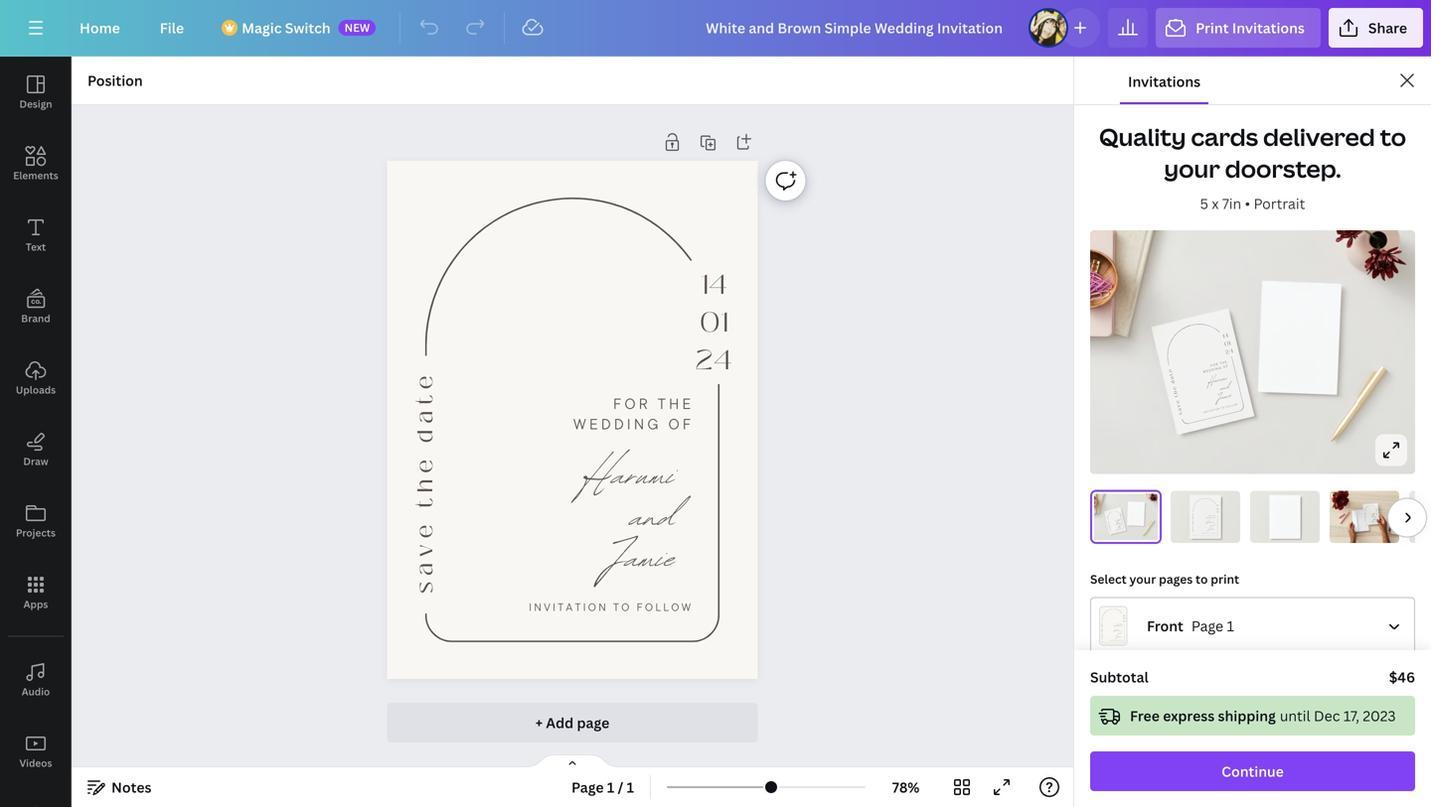 Task type: locate. For each thing, give the bounding box(es) containing it.
2 vertical spatial for the wedding of
[[1206, 515, 1216, 519]]

file button
[[144, 8, 200, 48]]

page
[[1191, 617, 1223, 636], [571, 779, 604, 797]]

for
[[1210, 362, 1219, 368], [613, 395, 651, 413], [1373, 513, 1374, 514], [1209, 515, 1212, 517], [1117, 520, 1119, 521]]

01
[[700, 302, 728, 343], [1223, 339, 1231, 349], [1216, 507, 1219, 511], [1376, 509, 1377, 511], [1120, 515, 1121, 517]]

doorstep.
[[1225, 153, 1341, 185]]

file
[[160, 18, 184, 37]]

0 horizontal spatial save the date
[[409, 370, 441, 594]]

invitation
[[1203, 407, 1220, 414], [1370, 522, 1373, 523], [1115, 529, 1119, 531], [1202, 533, 1209, 534], [529, 601, 608, 615]]

portrait
[[1254, 194, 1305, 213]]

jamie inside invitation to follow harumi and jamie
[[1209, 526, 1214, 532]]

0 horizontal spatial invitation to follow
[[529, 601, 693, 615]]

position button
[[80, 65, 151, 96]]

quality
[[1099, 121, 1186, 153]]

1 vertical spatial for the wedding of
[[573, 395, 694, 433]]

14 01 24 save the date for the wedding of invitation to follow harumi and jamie up select
[[1107, 513, 1123, 531]]

your
[[1164, 153, 1220, 185], [1129, 571, 1156, 588]]

1 vertical spatial your
[[1129, 571, 1156, 588]]

14 01 24 save the date for the wedding of invitation to follow harumi and jamie left display preview 5 of the design image
[[1364, 508, 1378, 523]]

print invitations button
[[1156, 8, 1321, 48]]

7in
[[1222, 194, 1241, 213]]

0 vertical spatial invitation to follow
[[1203, 403, 1238, 414]]

your left "pages"
[[1129, 571, 1156, 588]]

14 01 24
[[695, 264, 733, 381], [1222, 331, 1234, 357]]

24 inside 14 01 24 save the date
[[1216, 511, 1219, 514]]

date inside save the date
[[1166, 368, 1177, 385]]

main menu bar
[[0, 0, 1431, 57]]

wedding
[[1203, 366, 1222, 374], [573, 415, 662, 433], [1371, 514, 1375, 515], [1206, 517, 1213, 519], [1115, 520, 1119, 522]]

subtotal
[[1090, 668, 1149, 687]]

1 down the print
[[1227, 617, 1234, 636]]

1
[[1227, 617, 1234, 636], [607, 779, 614, 797], [627, 779, 634, 797]]

pages
[[1159, 571, 1193, 588]]

0 vertical spatial your
[[1164, 153, 1220, 185]]

24
[[695, 340, 733, 381], [1224, 347, 1234, 357], [1216, 511, 1219, 514], [1376, 511, 1378, 513], [1120, 516, 1122, 519]]

for the wedding of
[[1203, 360, 1229, 374], [573, 395, 694, 433], [1206, 515, 1216, 519]]

design button
[[0, 57, 72, 128]]

follow inside invitation to follow
[[1225, 403, 1238, 409]]

projects button
[[0, 486, 72, 557]]

continue button
[[1090, 752, 1415, 792]]

of
[[1223, 364, 1229, 369], [669, 415, 694, 433], [1375, 514, 1376, 515], [1214, 517, 1216, 519], [1120, 520, 1121, 521]]

1 horizontal spatial save the date
[[1166, 368, 1184, 416]]

share
[[1368, 18, 1407, 37]]

free
[[1130, 707, 1160, 726]]

print
[[1196, 18, 1229, 37]]

your inside quality cards delivered to your doorstep. 5 x 7in • portrait
[[1164, 153, 1220, 185]]

continue
[[1221, 763, 1284, 782]]

save inside save the date
[[1174, 399, 1184, 416]]

delivered
[[1263, 121, 1375, 153]]

invitations
[[1232, 18, 1305, 37], [1128, 72, 1201, 91]]

magic switch
[[242, 18, 331, 37]]

1 horizontal spatial invitations
[[1232, 18, 1305, 37]]

1 vertical spatial invitation to follow
[[529, 601, 693, 615]]

brand
[[21, 312, 50, 325]]

0 vertical spatial page
[[1191, 617, 1223, 636]]

harumi inside invitation to follow harumi and jamie
[[1206, 519, 1214, 525]]

14 01 24 save the date for the wedding of invitation to follow harumi and jamie
[[1364, 508, 1378, 523], [1107, 513, 1123, 531]]

invitation inside invitation to follow harumi and jamie
[[1202, 533, 1209, 534]]

invitation to follow harumi and jamie
[[1202, 519, 1216, 534]]

home
[[80, 18, 120, 37]]

the inside 14 01 24 save the date
[[1192, 520, 1194, 525]]

save
[[1174, 399, 1184, 416], [1365, 519, 1366, 522], [409, 519, 441, 594], [1192, 526, 1194, 532], [1109, 528, 1111, 531]]

dec
[[1314, 707, 1340, 726]]

the inside save the date
[[1170, 385, 1180, 398]]

show pages image
[[525, 754, 620, 770]]

quality cards delivered to your doorstep. 5 x 7in • portrait
[[1099, 121, 1406, 213]]

add
[[546, 714, 574, 733]]

1 left the '/'
[[607, 779, 614, 797]]

and
[[1218, 379, 1231, 396], [630, 482, 676, 552], [1374, 517, 1376, 520], [1210, 523, 1214, 529], [1119, 523, 1121, 527]]

your up 5
[[1164, 153, 1220, 185]]

follow
[[1225, 403, 1238, 409], [1374, 522, 1377, 522], [1120, 529, 1123, 530], [1211, 533, 1216, 534], [637, 601, 693, 615]]

invitation to follow
[[1203, 403, 1238, 414], [529, 601, 693, 615]]

draw
[[23, 455, 48, 469]]

text
[[26, 240, 46, 254]]

notes button
[[80, 772, 159, 804]]

01 inside 14 01 24 save the date
[[1216, 507, 1219, 511]]

invitations up quality at the right
[[1128, 72, 1201, 91]]

display preview 5 of the design image
[[1409, 491, 1431, 543]]

5
[[1200, 194, 1208, 213]]

1 horizontal spatial page
[[1191, 617, 1223, 636]]

page down show pages image
[[571, 779, 604, 797]]

14
[[700, 264, 728, 306], [1222, 331, 1229, 341], [1216, 504, 1219, 508], [1376, 508, 1377, 510], [1119, 513, 1121, 515]]

position
[[87, 71, 143, 90]]

to inside invitation to follow harumi and jamie
[[1209, 533, 1210, 534]]

notes
[[111, 779, 152, 797]]

0 horizontal spatial page
[[571, 779, 604, 797]]

0 horizontal spatial invitations
[[1128, 72, 1201, 91]]

page
[[577, 714, 609, 733]]

invitations inside button
[[1128, 72, 1201, 91]]

uploads button
[[0, 343, 72, 414]]

page right front
[[1191, 617, 1223, 636]]

save the date
[[1166, 368, 1184, 416], [409, 370, 441, 594]]

switch
[[285, 18, 331, 37]]

invitations right the 'print'
[[1232, 18, 1305, 37]]

1 horizontal spatial your
[[1164, 153, 1220, 185]]

the
[[1219, 360, 1228, 366], [1170, 385, 1180, 398], [658, 395, 694, 413], [409, 454, 441, 509], [1375, 513, 1376, 514], [1213, 515, 1216, 517], [1365, 516, 1366, 519], [1119, 519, 1121, 520], [1192, 520, 1194, 525], [1108, 525, 1110, 527]]

/
[[618, 779, 623, 797]]

harumi
[[1206, 371, 1229, 390], [583, 441, 676, 511], [1372, 515, 1376, 518], [1206, 519, 1214, 525], [1116, 521, 1121, 526]]

new
[[345, 20, 370, 35]]

0 horizontal spatial 1
[[607, 779, 614, 797]]

share button
[[1329, 8, 1423, 48]]

1 vertical spatial invitations
[[1128, 72, 1201, 91]]

to
[[1380, 121, 1406, 153], [1221, 406, 1225, 410], [1373, 522, 1374, 523], [1119, 529, 1120, 530], [1209, 533, 1210, 534], [1196, 571, 1208, 588], [613, 601, 632, 615]]

date
[[1166, 368, 1177, 385], [409, 370, 441, 443], [1364, 513, 1366, 516], [1192, 513, 1194, 520], [1107, 521, 1110, 525]]

+
[[535, 714, 543, 733]]

express
[[1163, 707, 1215, 726]]

jamie
[[1216, 388, 1233, 406], [1373, 519, 1376, 522], [609, 524, 676, 594], [1118, 525, 1122, 529], [1209, 526, 1214, 532]]

1 right the '/'
[[627, 779, 634, 797]]

0 vertical spatial invitations
[[1232, 18, 1305, 37]]

2 horizontal spatial 1
[[1227, 617, 1234, 636]]

Design title text field
[[690, 8, 1021, 48]]

elements
[[13, 169, 58, 182]]

side panel tab list
[[0, 57, 72, 808]]



Task type: vqa. For each thing, say whether or not it's contained in the screenshot.
the left 14 01 24 save the date for the wedding of invitation to follow harumi and jamie
yes



Task type: describe. For each thing, give the bounding box(es) containing it.
and inside and jamie
[[1218, 379, 1231, 396]]

and jamie
[[1216, 379, 1233, 406]]

select your pages to print
[[1090, 571, 1239, 588]]

1 horizontal spatial 14 01 24 save the date for the wedding of invitation to follow harumi and jamie
[[1364, 508, 1378, 523]]

front
[[1147, 617, 1183, 636]]

invitations button
[[1120, 57, 1209, 104]]

0 horizontal spatial 14 01 24
[[695, 264, 733, 381]]

elements button
[[0, 128, 72, 200]]

78%
[[892, 779, 919, 797]]

home link
[[64, 8, 136, 48]]

audio
[[22, 686, 50, 699]]

x
[[1212, 194, 1219, 213]]

display preview 3 of the design image
[[1250, 491, 1320, 543]]

1 vertical spatial page
[[571, 779, 604, 797]]

videos button
[[0, 717, 72, 788]]

audio button
[[0, 645, 72, 717]]

shipping
[[1218, 707, 1276, 726]]

draw button
[[0, 414, 72, 486]]

text button
[[0, 200, 72, 271]]

print invitations
[[1196, 18, 1305, 37]]

1 horizontal spatial invitation to follow
[[1203, 403, 1238, 414]]

to inside quality cards delivered to your doorstep. 5 x 7in • portrait
[[1380, 121, 1406, 153]]

+ add page
[[535, 714, 609, 733]]

1 horizontal spatial 14 01 24
[[1222, 331, 1234, 357]]

print
[[1211, 571, 1239, 588]]

invitations inside dropdown button
[[1232, 18, 1305, 37]]

date inside 14 01 24 save the date
[[1192, 513, 1194, 520]]

17,
[[1343, 707, 1359, 726]]

apps
[[23, 598, 48, 612]]

apps button
[[0, 557, 72, 629]]

0 horizontal spatial 14 01 24 save the date for the wedding of invitation to follow harumi and jamie
[[1107, 513, 1123, 531]]

2023
[[1363, 707, 1396, 726]]

projects
[[16, 527, 56, 540]]

0 vertical spatial for the wedding of
[[1203, 360, 1229, 374]]

14 01 24 save the date
[[1192, 504, 1219, 532]]

and inside invitation to follow harumi and jamie
[[1210, 523, 1214, 529]]

videos
[[19, 757, 52, 771]]

design
[[19, 97, 52, 111]]

follow inside invitation to follow harumi and jamie
[[1211, 533, 1216, 534]]

0 horizontal spatial your
[[1129, 571, 1156, 588]]

front page 1
[[1147, 617, 1234, 636]]

+ add page button
[[387, 704, 758, 743]]

78% button
[[874, 772, 938, 804]]

save inside 14 01 24 save the date
[[1192, 526, 1194, 532]]

cards
[[1191, 121, 1258, 153]]

1 horizontal spatial 1
[[627, 779, 634, 797]]

select
[[1090, 571, 1127, 588]]

page 1 / 1
[[571, 779, 634, 797]]

until
[[1280, 707, 1310, 726]]

$46
[[1389, 668, 1415, 687]]

to inside invitation to follow
[[1221, 406, 1225, 410]]

magic
[[242, 18, 282, 37]]

brand button
[[0, 271, 72, 343]]

14 inside 14 01 24 save the date
[[1216, 504, 1219, 508]]

uploads
[[16, 384, 56, 397]]

•
[[1245, 194, 1250, 213]]

free express shipping until dec 17, 2023
[[1130, 707, 1396, 726]]



